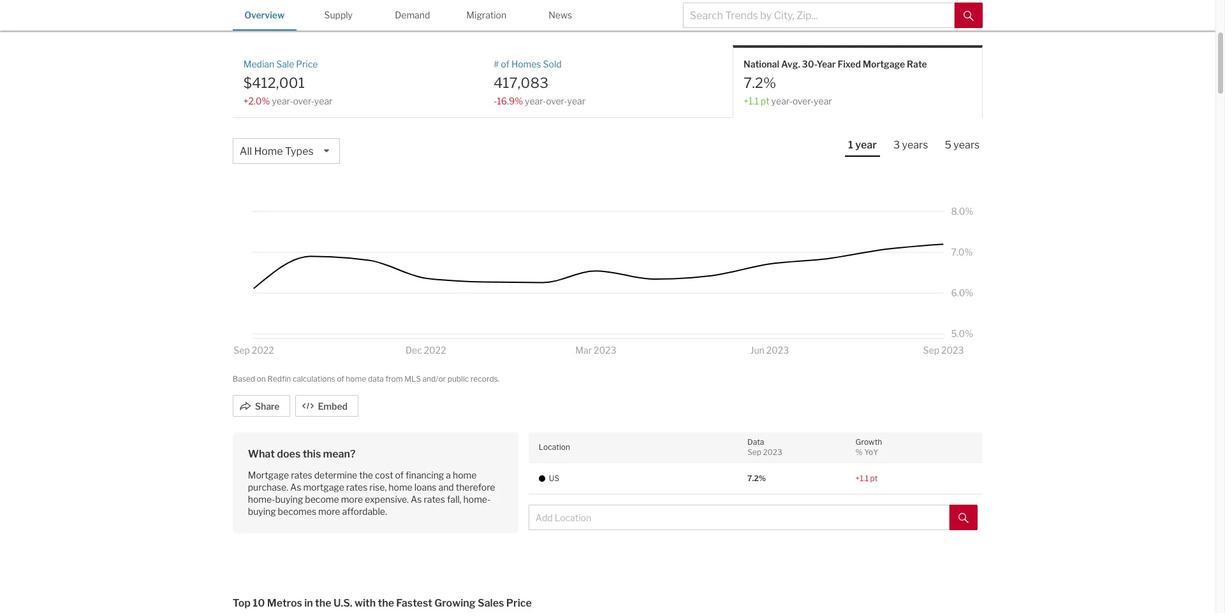 Task type: vqa. For each thing, say whether or not it's contained in the screenshot.
10
yes



Task type: describe. For each thing, give the bounding box(es) containing it.
sold
[[543, 59, 562, 70]]

years for 3 years
[[902, 139, 928, 151]]

types
[[285, 145, 314, 158]]

cost
[[375, 470, 393, 481]]

national
[[744, 59, 779, 70]]

overview
[[244, 10, 285, 20]]

417,083
[[494, 74, 549, 91]]

does
[[277, 448, 301, 460]]

fixed
[[838, 59, 861, 70]]

2 home- from the left
[[463, 494, 491, 505]]

mortgage inside the national avg. 30-year fixed mortgage rate 7.2% +1.1 pt year-over-year
[[863, 59, 905, 70]]

0 vertical spatial buying
[[275, 494, 303, 505]]

over- inside # of homes sold 417,083 -16.9% year-over-year
[[546, 95, 567, 106]]

5 years button
[[942, 138, 983, 156]]

based on redfin calculations of home data from mls and/or public records.
[[233, 374, 499, 384]]

2 horizontal spatial the
[[378, 598, 394, 610]]

growing
[[434, 598, 476, 610]]

5 years
[[945, 139, 980, 151]]

of inside # of homes sold 417,083 -16.9% year-over-year
[[501, 59, 509, 70]]

7.2% inside the national avg. 30-year fixed mortgage rate 7.2% +1.1 pt year-over-year
[[744, 74, 776, 91]]

1 vertical spatial +1.1
[[856, 474, 869, 483]]

Search Trends by City, Zip... search field
[[683, 3, 955, 28]]

affordable.
[[342, 507, 387, 517]]

public
[[448, 374, 469, 384]]

demand link
[[381, 0, 444, 29]]

on
[[257, 374, 266, 384]]

calculations
[[293, 374, 335, 384]]

overview link
[[233, 0, 296, 29]]

year inside "median sale price $412,001 +2.0% year-over-year"
[[314, 95, 333, 106]]

1 horizontal spatial price
[[506, 598, 532, 610]]

purchase.
[[248, 482, 288, 493]]

30-
[[802, 59, 817, 70]]

3 years
[[893, 139, 928, 151]]

pt inside the national avg. 30-year fixed mortgage rate 7.2% +1.1 pt year-over-year
[[761, 95, 769, 106]]

1 vertical spatial of
[[337, 374, 344, 384]]

home
[[254, 145, 283, 158]]

1 vertical spatial buying
[[248, 507, 276, 517]]

embed button
[[296, 395, 358, 417]]

1 vertical spatial as
[[411, 494, 422, 505]]

10
[[253, 598, 265, 610]]

mean?
[[323, 448, 356, 460]]

mortgage rates determine the cost of financing a home purchase. as mortgage rates rise, home loans and therefore home-buying become more expensive. as rates fall, home- buying becomes more affordable.
[[248, 470, 495, 517]]

1 horizontal spatial home
[[389, 482, 412, 493]]

1 year button
[[845, 138, 880, 157]]

rate
[[907, 59, 927, 70]]

price inside "median sale price $412,001 +2.0% year-over-year"
[[296, 59, 318, 70]]

with
[[355, 598, 376, 610]]

3
[[893, 139, 900, 151]]

of inside mortgage rates determine the cost of financing a home purchase. as mortgage rates rise, home loans and therefore home-buying become more expensive. as rates fall, home- buying becomes more affordable.
[[395, 470, 404, 481]]

year
[[817, 59, 836, 70]]

%
[[856, 448, 863, 457]]

news link
[[529, 0, 592, 29]]

a
[[446, 470, 451, 481]]

1 vertical spatial 7.2%
[[747, 474, 766, 483]]

-
[[494, 95, 497, 106]]

homes
[[511, 59, 541, 70]]

data
[[747, 437, 764, 447]]

sale
[[276, 59, 294, 70]]

supply link
[[307, 0, 370, 29]]

1 home- from the left
[[248, 494, 275, 505]]

redfin
[[267, 374, 291, 384]]

1 year
[[848, 139, 877, 151]]

what does this mean?
[[248, 448, 356, 460]]

0 horizontal spatial the
[[315, 598, 331, 610]]

growth
[[856, 437, 882, 447]]

determine
[[314, 470, 357, 481]]

therefore
[[456, 482, 495, 493]]

top
[[233, 598, 251, 610]]

and/or
[[422, 374, 446, 384]]

loans
[[414, 482, 437, 493]]

mortgage inside mortgage rates determine the cost of financing a home purchase. as mortgage rates rise, home loans and therefore home-buying become more expensive. as rates fall, home- buying becomes more affordable.
[[248, 470, 289, 481]]

year inside # of homes sold 417,083 -16.9% year-over-year
[[567, 95, 585, 106]]

what
[[248, 448, 275, 460]]

year inside button
[[855, 139, 877, 151]]

sep
[[747, 448, 761, 457]]

u.s.
[[333, 598, 352, 610]]

data sep 2023
[[747, 437, 782, 457]]



Task type: locate. For each thing, give the bounding box(es) containing it.
3 over- from the left
[[793, 95, 814, 106]]

year- down 'avg.'
[[771, 95, 793, 106]]

0 vertical spatial 7.2%
[[744, 74, 776, 91]]

$412,001
[[243, 74, 305, 91]]

0 horizontal spatial years
[[902, 139, 928, 151]]

the up rise,
[[359, 470, 373, 481]]

1 horizontal spatial years
[[954, 139, 980, 151]]

metros
[[267, 598, 302, 610]]

the right in
[[315, 598, 331, 610]]

2 horizontal spatial rates
[[424, 494, 445, 505]]

1
[[848, 139, 853, 151]]

2 horizontal spatial home
[[453, 470, 477, 481]]

+2.0%
[[243, 95, 270, 106]]

0 horizontal spatial home
[[346, 374, 366, 384]]

of right '#'
[[501, 59, 509, 70]]

year- inside # of homes sold 417,083 -16.9% year-over-year
[[525, 95, 546, 106]]

+1.1 inside the national avg. 30-year fixed mortgage rate 7.2% +1.1 pt year-over-year
[[744, 95, 759, 106]]

2 vertical spatial home
[[389, 482, 412, 493]]

0 vertical spatial +1.1
[[744, 95, 759, 106]]

more down the become
[[318, 507, 340, 517]]

1 vertical spatial more
[[318, 507, 340, 517]]

0 horizontal spatial home-
[[248, 494, 275, 505]]

0 horizontal spatial over-
[[293, 95, 314, 106]]

1 horizontal spatial year-
[[525, 95, 546, 106]]

1 vertical spatial price
[[506, 598, 532, 610]]

over- inside "median sale price $412,001 +2.0% year-over-year"
[[293, 95, 314, 106]]

rates left rise,
[[346, 482, 368, 493]]

2 horizontal spatial over-
[[793, 95, 814, 106]]

7.2% down national
[[744, 74, 776, 91]]

# of homes sold 417,083 -16.9% year-over-year
[[494, 59, 585, 106]]

mortgage
[[303, 482, 344, 493]]

0 vertical spatial mortgage
[[863, 59, 905, 70]]

of right calculations
[[337, 374, 344, 384]]

0 vertical spatial of
[[501, 59, 509, 70]]

home- down purchase.
[[248, 494, 275, 505]]

expensive.
[[365, 494, 409, 505]]

migration
[[466, 10, 506, 20]]

more
[[341, 494, 363, 505], [318, 507, 340, 517]]

2 year- from the left
[[525, 95, 546, 106]]

rates down what does this mean? on the bottom left of page
[[291, 470, 312, 481]]

price right sale
[[296, 59, 318, 70]]

7.2%
[[744, 74, 776, 91], [747, 474, 766, 483]]

this
[[303, 448, 321, 460]]

2 vertical spatial rates
[[424, 494, 445, 505]]

top 10 metros in the u.s. with the fastest growing sales price
[[233, 598, 532, 610]]

records.
[[471, 374, 499, 384]]

7.2% down 'sep'
[[747, 474, 766, 483]]

years right 3
[[902, 139, 928, 151]]

1 horizontal spatial as
[[411, 494, 422, 505]]

year- inside the national avg. 30-year fixed mortgage rate 7.2% +1.1 pt year-over-year
[[771, 95, 793, 106]]

as down loans
[[411, 494, 422, 505]]

1 vertical spatial pt
[[870, 474, 878, 483]]

growth % yoy
[[856, 437, 882, 457]]

mortgage
[[863, 59, 905, 70], [248, 470, 289, 481]]

become
[[305, 494, 339, 505]]

fall,
[[447, 494, 461, 505]]

over- down the "30-"
[[793, 95, 814, 106]]

1 horizontal spatial rates
[[346, 482, 368, 493]]

1 vertical spatial rates
[[346, 482, 368, 493]]

5
[[945, 139, 951, 151]]

0 vertical spatial home
[[346, 374, 366, 384]]

#
[[494, 59, 499, 70]]

1 year- from the left
[[272, 95, 293, 106]]

+1.1 down the %
[[856, 474, 869, 483]]

of
[[501, 59, 509, 70], [337, 374, 344, 384], [395, 470, 404, 481]]

supply
[[324, 10, 353, 20]]

+1.1 pt
[[856, 474, 878, 483]]

as up becomes
[[290, 482, 301, 493]]

year
[[314, 95, 333, 106], [567, 95, 585, 106], [814, 95, 832, 106], [855, 139, 877, 151]]

over- inside the national avg. 30-year fixed mortgage rate 7.2% +1.1 pt year-over-year
[[793, 95, 814, 106]]

home up expensive. at the bottom of page
[[389, 482, 412, 493]]

submit search image
[[964, 11, 974, 21]]

pt down national
[[761, 95, 769, 106]]

the right with on the left of the page
[[378, 598, 394, 610]]

0 vertical spatial more
[[341, 494, 363, 505]]

us
[[549, 474, 559, 483]]

1 horizontal spatial pt
[[870, 474, 878, 483]]

mortgage up purchase.
[[248, 470, 289, 481]]

1 horizontal spatial mortgage
[[863, 59, 905, 70]]

16.9%
[[497, 95, 523, 106]]

news
[[549, 10, 572, 20]]

3 year- from the left
[[771, 95, 793, 106]]

0 vertical spatial rates
[[291, 470, 312, 481]]

Add Location search field
[[529, 505, 950, 531]]

year- down '$412,001'
[[272, 95, 293, 106]]

0 horizontal spatial mortgage
[[248, 470, 289, 481]]

buying down purchase.
[[248, 507, 276, 517]]

demand
[[395, 10, 430, 20]]

0 vertical spatial pt
[[761, 95, 769, 106]]

0 horizontal spatial of
[[337, 374, 344, 384]]

1 vertical spatial mortgage
[[248, 470, 289, 481]]

0 horizontal spatial +1.1
[[744, 95, 759, 106]]

2 horizontal spatial year-
[[771, 95, 793, 106]]

in
[[304, 598, 313, 610]]

data
[[368, 374, 384, 384]]

year- down 417,083
[[525, 95, 546, 106]]

from
[[386, 374, 403, 384]]

2 years from the left
[[954, 139, 980, 151]]

all
[[240, 145, 252, 158]]

location
[[539, 442, 570, 452]]

1 horizontal spatial +1.1
[[856, 474, 869, 483]]

home left data
[[346, 374, 366, 384]]

share button
[[233, 395, 290, 417]]

2023
[[763, 448, 782, 457]]

3 years button
[[890, 138, 931, 156]]

submit search image
[[959, 513, 969, 523]]

1 horizontal spatial the
[[359, 470, 373, 481]]

more up affordable.
[[341, 494, 363, 505]]

rates down loans
[[424, 494, 445, 505]]

and
[[438, 482, 454, 493]]

over- down sold
[[546, 95, 567, 106]]

the
[[359, 470, 373, 481], [315, 598, 331, 610], [378, 598, 394, 610]]

0 horizontal spatial as
[[290, 482, 301, 493]]

rise,
[[369, 482, 387, 493]]

1 horizontal spatial of
[[395, 470, 404, 481]]

0 horizontal spatial more
[[318, 507, 340, 517]]

1 horizontal spatial home-
[[463, 494, 491, 505]]

of right the cost at the left of the page
[[395, 470, 404, 481]]

0 horizontal spatial year-
[[272, 95, 293, 106]]

median sale price $412,001 +2.0% year-over-year
[[243, 59, 333, 106]]

1 years from the left
[[902, 139, 928, 151]]

1 over- from the left
[[293, 95, 314, 106]]

mortgage left rate
[[863, 59, 905, 70]]

as
[[290, 482, 301, 493], [411, 494, 422, 505]]

0 vertical spatial as
[[290, 482, 301, 493]]

fastest
[[396, 598, 432, 610]]

the inside mortgage rates determine the cost of financing a home purchase. as mortgage rates rise, home loans and therefore home-buying become more expensive. as rates fall, home- buying becomes more affordable.
[[359, 470, 373, 481]]

embed
[[318, 401, 347, 412]]

share
[[255, 401, 280, 412]]

sales
[[478, 598, 504, 610]]

0 horizontal spatial price
[[296, 59, 318, 70]]

over-
[[293, 95, 314, 106], [546, 95, 567, 106], [793, 95, 814, 106]]

all home types
[[240, 145, 314, 158]]

years right 5
[[954, 139, 980, 151]]

2 horizontal spatial of
[[501, 59, 509, 70]]

migration link
[[455, 0, 518, 29]]

home
[[346, 374, 366, 384], [453, 470, 477, 481], [389, 482, 412, 493]]

home-
[[248, 494, 275, 505], [463, 494, 491, 505]]

1 vertical spatial home
[[453, 470, 477, 481]]

national avg. 30-year fixed mortgage rate 7.2% +1.1 pt year-over-year
[[744, 59, 927, 106]]

2 vertical spatial of
[[395, 470, 404, 481]]

1 horizontal spatial over-
[[546, 95, 567, 106]]

based
[[233, 374, 255, 384]]

price right "sales"
[[506, 598, 532, 610]]

0 vertical spatial price
[[296, 59, 318, 70]]

2 over- from the left
[[546, 95, 567, 106]]

years for 5 years
[[954, 139, 980, 151]]

median
[[243, 59, 274, 70]]

home right a
[[453, 470, 477, 481]]

year- inside "median sale price $412,001 +2.0% year-over-year"
[[272, 95, 293, 106]]

1 horizontal spatial more
[[341, 494, 363, 505]]

over- down '$412,001'
[[293, 95, 314, 106]]

0 horizontal spatial rates
[[291, 470, 312, 481]]

pt down "yoy"
[[870, 474, 878, 483]]

mls
[[404, 374, 421, 384]]

yoy
[[864, 448, 878, 457]]

becomes
[[278, 507, 316, 517]]

+1.1 down national
[[744, 95, 759, 106]]

0 horizontal spatial pt
[[761, 95, 769, 106]]

financing
[[406, 470, 444, 481]]

rates
[[291, 470, 312, 481], [346, 482, 368, 493], [424, 494, 445, 505]]

buying up becomes
[[275, 494, 303, 505]]

year inside the national avg. 30-year fixed mortgage rate 7.2% +1.1 pt year-over-year
[[814, 95, 832, 106]]

price
[[296, 59, 318, 70], [506, 598, 532, 610]]

avg.
[[781, 59, 800, 70]]

home- down therefore
[[463, 494, 491, 505]]



